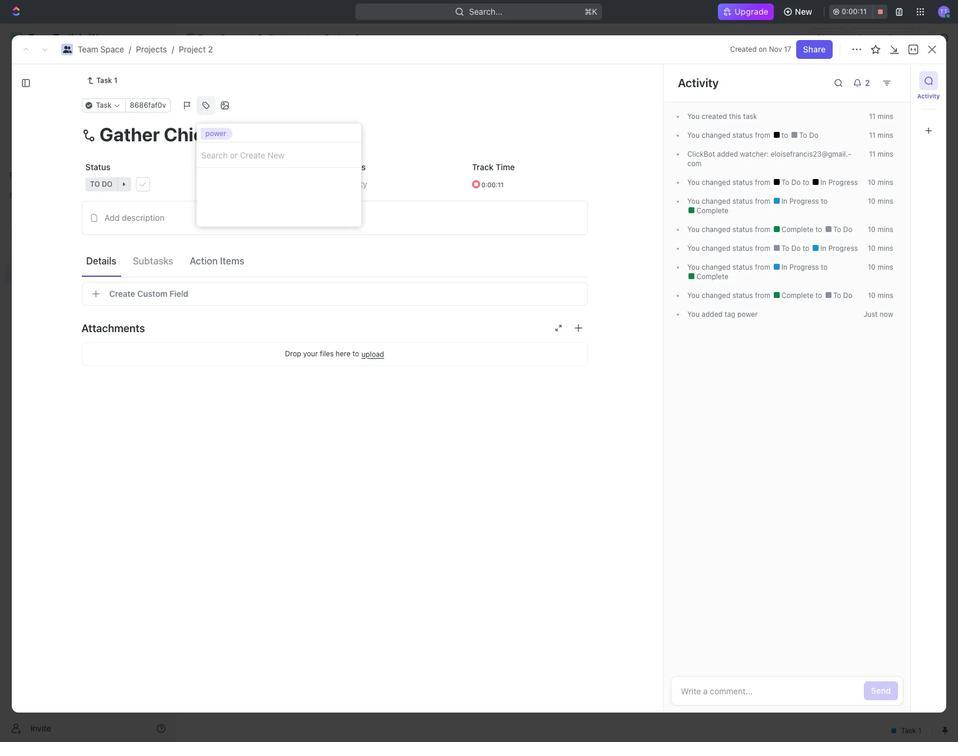Task type: vqa. For each thing, say whether or not it's contained in the screenshot.


Task type: locate. For each thing, give the bounding box(es) containing it.
send
[[872, 686, 892, 696]]

4 from from the top
[[756, 225, 771, 234]]

1 vertical spatial team
[[78, 44, 98, 54]]

user group image up home "link"
[[63, 46, 72, 53]]

/
[[250, 32, 252, 42], [305, 32, 308, 42], [129, 44, 131, 54], [172, 44, 174, 54]]

add task button up customize
[[867, 71, 917, 90]]

share button right 17
[[797, 40, 833, 59]]

projects link right team space
[[254, 31, 303, 45]]

do
[[810, 131, 819, 140], [792, 178, 801, 187], [844, 225, 853, 234], [792, 244, 801, 253], [230, 279, 241, 287], [844, 291, 853, 300]]

add task button down task 2 at top
[[232, 244, 277, 258]]

1 vertical spatial user group image
[[12, 231, 21, 238]]

subtasks button
[[128, 250, 178, 271]]

Search tasks... text field
[[812, 134, 930, 151]]

2 changed from the top
[[702, 178, 731, 187]]

1 vertical spatial 11
[[870, 131, 876, 140]]

3 11 mins from the top
[[870, 150, 894, 158]]

10 mins
[[869, 178, 894, 187], [869, 197, 894, 206], [869, 225, 894, 234], [869, 244, 894, 253], [869, 263, 894, 272], [869, 291, 894, 300]]

3 10 from the top
[[869, 225, 876, 234]]

drop
[[285, 349, 301, 358]]

task sidebar navigation tab list
[[917, 71, 942, 140]]

0 vertical spatial activity
[[679, 76, 719, 90]]

3 mins from the top
[[878, 150, 894, 158]]

share
[[817, 32, 840, 42], [804, 44, 826, 54]]

0 horizontal spatial team
[[78, 44, 98, 54]]

power
[[206, 129, 227, 138], [206, 129, 227, 138], [738, 310, 758, 319]]

created on nov 17
[[731, 45, 792, 54]]

0 vertical spatial projects
[[269, 32, 300, 42]]

favorites button
[[5, 168, 45, 183]]

time
[[496, 162, 515, 172]]

space right user group icon
[[221, 32, 244, 42]]

2 vertical spatial add task
[[237, 245, 272, 255]]

now
[[880, 310, 894, 319]]

4 mins from the top
[[878, 178, 894, 187]]

3 from from the top
[[756, 197, 771, 206]]

0 horizontal spatial 1
[[114, 76, 117, 85]]

task
[[892, 75, 909, 85], [96, 76, 112, 85], [332, 166, 348, 175], [237, 225, 255, 235], [255, 245, 272, 255]]

tag
[[725, 310, 736, 319]]

in
[[219, 166, 226, 175], [821, 178, 827, 187], [782, 197, 788, 206], [821, 244, 827, 253], [782, 263, 788, 272]]

1 vertical spatial share
[[804, 44, 826, 54]]

projects link
[[254, 31, 303, 45], [136, 44, 167, 54]]

drop your files here to upload
[[285, 349, 384, 358]]

1 inside 1 button
[[276, 226, 279, 234]]

1 horizontal spatial team
[[198, 32, 218, 42]]

add task button down edit task name text field
[[302, 164, 352, 178]]

0 vertical spatial space
[[221, 32, 244, 42]]

0 vertical spatial add task
[[874, 75, 909, 85]]

2 vertical spatial 11
[[870, 150, 876, 158]]

0 vertical spatial 1
[[114, 76, 117, 85]]

user group image down spaces
[[12, 231, 21, 238]]

6 status from the top
[[733, 263, 754, 272]]

0 horizontal spatial add task button
[[232, 244, 277, 258]]

share button down new
[[810, 28, 847, 47]]

4 10 mins from the top
[[869, 244, 894, 253]]

user group image
[[63, 46, 72, 53], [12, 231, 21, 238]]

add task down task 2 at top
[[237, 245, 272, 255]]

add description button
[[86, 209, 584, 227]]

tree inside sidebar "navigation"
[[5, 205, 171, 364]]

user group image
[[187, 35, 195, 41]]

1 vertical spatial activity
[[918, 92, 941, 100]]

1 horizontal spatial 1
[[276, 226, 279, 234]]

status
[[733, 131, 754, 140], [733, 178, 754, 187], [733, 197, 754, 206], [733, 225, 754, 234], [733, 244, 754, 253], [733, 263, 754, 272], [733, 291, 754, 300]]

2 11 mins from the top
[[870, 131, 894, 140]]

1 horizontal spatial projects
[[269, 32, 300, 42]]

4 you from the top
[[688, 197, 700, 206]]

added right clickbot
[[718, 150, 739, 158]]

11 mins
[[870, 112, 894, 121], [870, 131, 894, 140], [870, 150, 894, 158]]

projects up 8686faf0v
[[136, 44, 167, 54]]

4 changed status from from the top
[[700, 225, 773, 234]]

task sidebar content section
[[664, 64, 911, 713]]

5 changed from the top
[[702, 244, 731, 253]]

added watcher:
[[716, 150, 771, 158]]

activity
[[679, 76, 719, 90], [918, 92, 941, 100]]

complete
[[695, 206, 729, 215], [780, 225, 816, 234], [695, 272, 729, 281], [780, 291, 816, 300]]

add left dates
[[316, 166, 330, 175]]

9 you from the top
[[688, 310, 700, 319]]

add task down edit task name text field
[[316, 166, 348, 175]]

project 2
[[325, 32, 360, 42]]

table
[[357, 109, 378, 119]]

home
[[28, 61, 51, 71]]

0 vertical spatial user group image
[[63, 46, 72, 53]]

team up home "link"
[[78, 44, 98, 54]]

1 horizontal spatial user group image
[[63, 46, 72, 53]]

7 mins from the top
[[878, 244, 894, 253]]

7 status from the top
[[733, 291, 754, 300]]

add left description
[[105, 213, 120, 223]]

upload
[[362, 350, 384, 358]]

1 horizontal spatial project
[[325, 32, 353, 42]]

add inside "add description" button
[[105, 213, 120, 223]]

team space link
[[183, 31, 247, 45], [78, 44, 124, 54]]

project 2 link
[[310, 31, 363, 45], [179, 44, 213, 54]]

7 changed from the top
[[702, 291, 731, 300]]

activity inside task sidebar content section
[[679, 76, 719, 90]]

you
[[688, 112, 700, 121], [688, 131, 700, 140], [688, 178, 700, 187], [688, 197, 700, 206], [688, 225, 700, 234], [688, 244, 700, 253], [688, 263, 700, 272], [688, 291, 700, 300], [688, 310, 700, 319]]

3 11 from the top
[[870, 150, 876, 158]]

0 horizontal spatial project
[[179, 44, 206, 54]]

2 status from the top
[[733, 178, 754, 187]]

2 vertical spatial 11 mins
[[870, 150, 894, 158]]

1 vertical spatial 1
[[276, 226, 279, 234]]

team
[[198, 32, 218, 42], [78, 44, 98, 54]]

0 vertical spatial 11
[[870, 112, 876, 121]]

board link
[[217, 106, 243, 122]]

8686faf0v button
[[125, 98, 171, 113]]

spaces
[[9, 191, 34, 200]]

Edit task name text field
[[82, 123, 588, 145]]

clickbot
[[688, 150, 716, 158]]

0 horizontal spatial projects
[[136, 44, 167, 54]]

4 10 from the top
[[869, 244, 876, 253]]

1 10 mins from the top
[[869, 178, 894, 187]]

in progress
[[219, 166, 266, 175], [819, 178, 859, 187], [780, 197, 822, 206], [819, 244, 859, 253], [780, 263, 822, 272]]

team space
[[198, 32, 244, 42]]

7 from from the top
[[756, 291, 771, 300]]

action items
[[190, 255, 245, 266]]

0 horizontal spatial user group image
[[12, 231, 21, 238]]

0 horizontal spatial team space link
[[78, 44, 124, 54]]

1 vertical spatial space
[[100, 44, 124, 54]]

5 mins from the top
[[878, 197, 894, 206]]

2 10 from the top
[[869, 197, 876, 206]]

subtasks
[[133, 255, 173, 266]]

on
[[759, 45, 768, 54]]

10
[[869, 178, 876, 187], [869, 197, 876, 206], [869, 225, 876, 234], [869, 244, 876, 253], [869, 263, 876, 272], [869, 291, 876, 300]]

2 you from the top
[[688, 131, 700, 140]]

1 horizontal spatial activity
[[918, 92, 941, 100]]

calendar link
[[298, 106, 336, 122]]

5 10 from the top
[[869, 263, 876, 272]]

progress
[[228, 166, 266, 175], [829, 178, 859, 187], [790, 197, 820, 206], [829, 244, 859, 253], [790, 263, 820, 272]]

1 horizontal spatial add task button
[[302, 164, 352, 178]]

6 changed status from from the top
[[700, 263, 773, 272]]

2 horizontal spatial add task button
[[867, 71, 917, 90]]

added left 'tag'
[[702, 310, 723, 319]]

11 mins for changed status from
[[870, 131, 894, 140]]

task
[[744, 112, 758, 121]]

2 11 from the top
[[870, 131, 876, 140]]

space for team space
[[221, 32, 244, 42]]

1 vertical spatial 11 mins
[[870, 131, 894, 140]]

to
[[782, 131, 791, 140], [800, 131, 808, 140], [252, 162, 260, 172], [782, 178, 790, 187], [803, 178, 812, 187], [822, 197, 828, 206], [816, 225, 825, 234], [834, 225, 842, 234], [782, 244, 790, 253], [803, 244, 812, 253], [822, 263, 828, 272], [219, 279, 228, 287], [816, 291, 825, 300], [834, 291, 842, 300], [353, 349, 359, 358]]

customize button
[[843, 106, 904, 122]]

2 mins from the top
[[878, 131, 894, 140]]

add down task 2 at top
[[237, 245, 253, 255]]

5 status from the top
[[733, 244, 754, 253]]

space up home "link"
[[100, 44, 124, 54]]

add
[[874, 75, 889, 85], [316, 166, 330, 175], [105, 213, 120, 223], [237, 245, 253, 255]]

Search or Create New text field
[[197, 143, 362, 168]]

tree
[[5, 205, 171, 364]]

4 status from the top
[[733, 225, 754, 234]]

projects
[[269, 32, 300, 42], [136, 44, 167, 54]]

0 horizontal spatial activity
[[679, 76, 719, 90]]

space inside team space link
[[221, 32, 244, 42]]

1 horizontal spatial add task
[[316, 166, 348, 175]]

projects link up 8686faf0v
[[136, 44, 167, 54]]

17
[[785, 45, 792, 54]]

0 vertical spatial add task button
[[867, 71, 917, 90]]

create
[[109, 289, 135, 299]]

6 10 mins from the top
[[869, 291, 894, 300]]

0 vertical spatial share
[[817, 32, 840, 42]]

7 you from the top
[[688, 263, 700, 272]]

2 horizontal spatial add task
[[874, 75, 909, 85]]

add task up customize
[[874, 75, 909, 85]]

1 horizontal spatial space
[[221, 32, 244, 42]]

create custom field
[[109, 289, 189, 299]]

add description
[[105, 213, 165, 223]]

track time
[[472, 162, 515, 172]]

projects left project 2 at top
[[269, 32, 300, 42]]

team right user group icon
[[198, 32, 218, 42]]

changed status from
[[700, 131, 773, 140], [700, 178, 773, 187], [700, 197, 773, 206], [700, 225, 773, 234], [700, 244, 773, 253], [700, 263, 773, 272], [700, 291, 773, 300]]

details button
[[82, 250, 121, 271]]

8686faf0v
[[130, 101, 166, 110]]

0 vertical spatial team
[[198, 32, 218, 42]]

0 horizontal spatial space
[[100, 44, 124, 54]]

inbox link
[[5, 77, 171, 96]]

1 vertical spatial add task
[[316, 166, 348, 175]]

to do
[[798, 131, 819, 140], [780, 178, 803, 187], [832, 225, 853, 234], [780, 244, 803, 253], [219, 279, 241, 287], [832, 291, 853, 300]]

share right 17
[[804, 44, 826, 54]]

2 changed status from from the top
[[700, 178, 773, 187]]

add task
[[874, 75, 909, 85], [316, 166, 348, 175], [237, 245, 272, 255]]

0 vertical spatial project
[[325, 32, 353, 42]]

1
[[114, 76, 117, 85], [276, 226, 279, 234]]

share down the new button
[[817, 32, 840, 42]]

share button
[[810, 28, 847, 47], [797, 40, 833, 59]]

0 vertical spatial 11 mins
[[870, 112, 894, 121]]

projects inside projects link
[[269, 32, 300, 42]]



Task type: describe. For each thing, give the bounding box(es) containing it.
9 mins from the top
[[878, 291, 894, 300]]

3 status from the top
[[733, 197, 754, 206]]

upgrade link
[[718, 4, 774, 20]]

upload button
[[362, 350, 384, 358]]

1 inside task 1 link
[[114, 76, 117, 85]]

team for team space / projects / project 2
[[78, 44, 98, 54]]

custom
[[137, 289, 168, 299]]

11 for added watcher:
[[870, 150, 876, 158]]

1 mins from the top
[[878, 112, 894, 121]]

search...
[[470, 6, 503, 16]]

share for share button underneath new
[[817, 32, 840, 42]]

1 horizontal spatial projects link
[[254, 31, 303, 45]]

space for team space / projects / project 2
[[100, 44, 124, 54]]

team for team space
[[198, 32, 218, 42]]

this
[[730, 112, 742, 121]]

11 for changed status from
[[870, 131, 876, 140]]

field
[[170, 289, 189, 299]]

11 mins for added watcher:
[[870, 150, 894, 158]]

1 button
[[265, 224, 281, 236]]

upgrade
[[735, 6, 769, 16]]

5 you from the top
[[688, 225, 700, 234]]

3 10 mins from the top
[[869, 225, 894, 234]]

1 vertical spatial project
[[179, 44, 206, 54]]

your
[[303, 349, 318, 358]]

new
[[796, 6, 813, 16]]

you added tag power
[[688, 310, 758, 319]]

6 mins from the top
[[878, 225, 894, 234]]

description
[[122, 213, 165, 223]]

new button
[[779, 2, 820, 21]]

created
[[702, 112, 728, 121]]

task 1
[[96, 76, 117, 85]]

1 vertical spatial add task button
[[302, 164, 352, 178]]

power inside task sidebar content section
[[738, 310, 758, 319]]

1 vertical spatial projects
[[136, 44, 167, 54]]

3 changed from the top
[[702, 197, 731, 206]]

8 you from the top
[[688, 291, 700, 300]]

task 1 link
[[82, 74, 122, 88]]

table link
[[355, 106, 378, 122]]

7 changed status from from the top
[[700, 291, 773, 300]]

0 horizontal spatial project 2 link
[[179, 44, 213, 54]]

3 changed status from from the top
[[700, 197, 773, 206]]

you created this task
[[688, 112, 758, 121]]

invite
[[31, 723, 51, 733]]

assigned
[[214, 162, 250, 172]]

0 vertical spatial added
[[718, 150, 739, 158]]

files
[[320, 349, 334, 358]]

automations
[[858, 32, 907, 42]]

2 vertical spatial add task button
[[232, 244, 277, 258]]

com
[[688, 150, 852, 168]]

activity inside the task sidebar navigation tab list
[[918, 92, 941, 100]]

dates
[[343, 162, 366, 172]]

5 from from the top
[[756, 244, 771, 253]]

customize
[[859, 109, 900, 119]]

0:00:11 button
[[830, 5, 888, 19]]

8 mins from the top
[[878, 263, 894, 272]]

0:00:11
[[842, 7, 867, 16]]

1 horizontal spatial project 2 link
[[310, 31, 363, 45]]

inbox
[[28, 81, 49, 91]]

2 10 mins from the top
[[869, 197, 894, 206]]

1 changed from the top
[[702, 131, 731, 140]]

favorites
[[9, 171, 41, 180]]

0 horizontal spatial projects link
[[136, 44, 167, 54]]

send button
[[865, 681, 899, 700]]

1 you from the top
[[688, 112, 700, 121]]

5 10 mins from the top
[[869, 263, 894, 272]]

2 from from the top
[[756, 178, 771, 187]]

status
[[85, 162, 110, 172]]

1 vertical spatial added
[[702, 310, 723, 319]]

share for share button on the right of 17
[[804, 44, 826, 54]]

add up customize
[[874, 75, 889, 85]]

automations button
[[852, 29, 913, 47]]

1 changed status from from the top
[[700, 131, 773, 140]]

create custom field button
[[82, 282, 588, 306]]

1 status from the top
[[733, 131, 754, 140]]

1 10 from the top
[[869, 178, 876, 187]]

created
[[731, 45, 757, 54]]

list
[[265, 109, 279, 119]]

5 changed status from from the top
[[700, 244, 773, 253]]

eloisefrancis23@gmail.
[[771, 150, 852, 158]]

6 changed from the top
[[702, 263, 731, 272]]

team space / projects / project 2
[[78, 44, 213, 54]]

action
[[190, 255, 218, 266]]

3 you from the top
[[688, 178, 700, 187]]

6 from from the top
[[756, 263, 771, 272]]

1 horizontal spatial team space link
[[183, 31, 247, 45]]

action items button
[[185, 250, 249, 271]]

just
[[864, 310, 879, 319]]

board
[[220, 109, 243, 119]]

calendar
[[301, 109, 336, 119]]

task 2
[[237, 225, 262, 235]]

nov
[[770, 45, 783, 54]]

details
[[86, 255, 116, 266]]

1 11 mins from the top
[[870, 112, 894, 121]]

⌘k
[[585, 6, 598, 16]]

items
[[220, 255, 245, 266]]

0 horizontal spatial add task
[[237, 245, 272, 255]]

to inside drop your files here to upload
[[353, 349, 359, 358]]

6 10 from the top
[[869, 291, 876, 300]]

attachments
[[82, 322, 145, 334]]

track
[[472, 162, 494, 172]]

watcher:
[[741, 150, 769, 158]]

1 from from the top
[[756, 131, 771, 140]]

just now
[[864, 310, 894, 319]]

attachments button
[[82, 314, 588, 342]]

6 you from the top
[[688, 244, 700, 253]]

sidebar navigation
[[0, 24, 176, 742]]

user group image inside sidebar "navigation"
[[12, 231, 21, 238]]

list link
[[262, 106, 279, 122]]

4 changed from the top
[[702, 225, 731, 234]]

home link
[[5, 57, 171, 76]]

assigned to
[[214, 162, 260, 172]]

eloisefrancis23@gmail. com
[[688, 150, 852, 168]]

here
[[336, 349, 351, 358]]

1 11 from the top
[[870, 112, 876, 121]]



